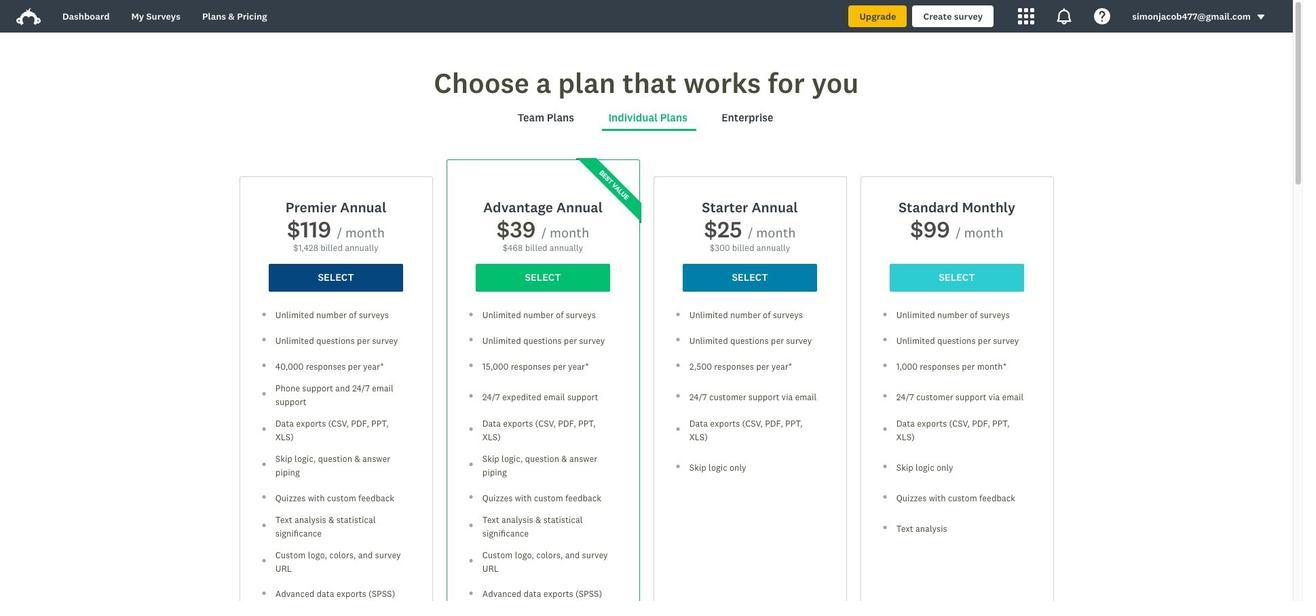 Task type: locate. For each thing, give the bounding box(es) containing it.
surveymonkey logo image
[[16, 8, 41, 25]]

dropdown arrow image
[[1257, 12, 1266, 22]]

0 horizontal spatial products icon image
[[1019, 8, 1035, 24]]

1 horizontal spatial products icon image
[[1057, 8, 1073, 24]]

products icon image
[[1019, 8, 1035, 24], [1057, 8, 1073, 24]]



Task type: vqa. For each thing, say whether or not it's contained in the screenshot.
Brand Tracking Survey image
no



Task type: describe. For each thing, give the bounding box(es) containing it.
1 products icon image from the left
[[1019, 8, 1035, 24]]

2 products icon image from the left
[[1057, 8, 1073, 24]]

help icon image
[[1095, 8, 1111, 24]]



